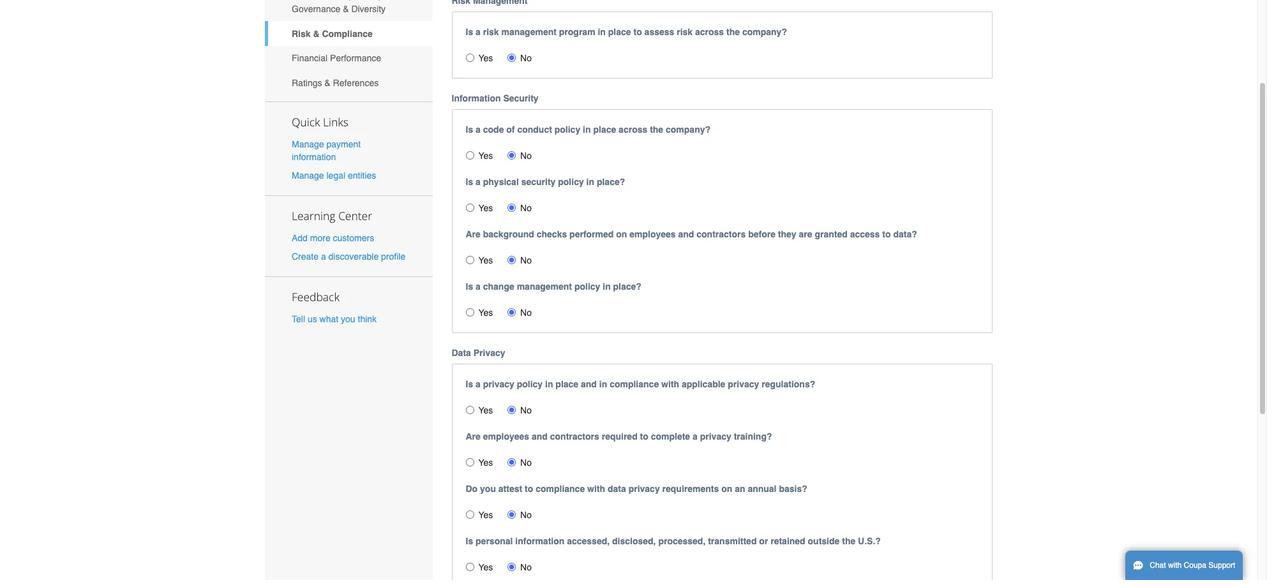 Task type: vqa. For each thing, say whether or not it's contained in the screenshot.
Spend
no



Task type: describe. For each thing, give the bounding box(es) containing it.
chat with coupa support button
[[1126, 551, 1244, 580]]

processed,
[[659, 536, 706, 546]]

to left data?
[[883, 229, 891, 239]]

0 horizontal spatial the
[[650, 124, 664, 134]]

privacy right the applicable
[[728, 379, 760, 389]]

retained
[[771, 536, 806, 546]]

change
[[483, 281, 515, 292]]

do
[[466, 484, 478, 494]]

place? for is a physical security policy in place?
[[597, 177, 625, 187]]

1 vertical spatial company?
[[666, 124, 711, 134]]

disclosed,
[[612, 536, 656, 546]]

no for change
[[521, 308, 532, 318]]

yes for are background checks performed on employees and contractors before they are granted access to data?
[[479, 255, 493, 265]]

you inside button
[[341, 314, 355, 325]]

0 vertical spatial across
[[695, 27, 724, 37]]

add more customers
[[292, 233, 374, 243]]

2 vertical spatial place
[[556, 379, 579, 389]]

program
[[559, 27, 596, 37]]

annual
[[748, 484, 777, 494]]

environmental,
[[292, 0, 351, 1]]

or
[[759, 536, 768, 546]]

yes for do you attest to compliance with data privacy requirements on an annual basis?
[[479, 510, 493, 520]]

is for is personal information accessed, disclosed, processed, transmitted or retained outside the u.s.?
[[466, 536, 473, 546]]

are employees and contractors required to complete a privacy training?
[[466, 431, 772, 442]]

no for and
[[521, 458, 532, 468]]

privacy right data
[[629, 484, 660, 494]]

yes for is personal information accessed, disclosed, processed, transmitted or retained outside the u.s.?
[[479, 562, 493, 573]]

assess
[[645, 27, 675, 37]]

1 vertical spatial employees
[[483, 431, 529, 442]]

data privacy
[[452, 348, 505, 358]]

is a code of conduct policy in place across the company?
[[466, 124, 711, 134]]

0 vertical spatial company?
[[743, 27, 787, 37]]

outside
[[808, 536, 840, 546]]

financial performance link
[[265, 46, 433, 71]]

are background checks performed on employees and contractors before they are granted access to data?
[[466, 229, 917, 239]]

security
[[522, 177, 556, 187]]

applicable
[[682, 379, 726, 389]]

privacy
[[474, 348, 505, 358]]

1 horizontal spatial the
[[727, 27, 740, 37]]

chat
[[1150, 561, 1166, 570]]

yes for is a code of conduct policy in place across the company?
[[479, 150, 493, 161]]

is a risk management program in place to assess risk across the company?
[[466, 27, 787, 37]]

add
[[292, 233, 308, 243]]

a for risk
[[476, 27, 481, 37]]

data?
[[894, 229, 917, 239]]

governance
[[292, 4, 341, 14]]

quick links
[[292, 114, 349, 129]]

do you attest to compliance with data privacy requirements on an annual basis?
[[466, 484, 808, 494]]

financial performance
[[292, 53, 381, 63]]

before
[[749, 229, 776, 239]]

1 vertical spatial place
[[594, 124, 616, 134]]

profile
[[381, 252, 406, 262]]

physical
[[483, 177, 519, 187]]

manage for manage payment information
[[292, 139, 324, 149]]

no for risk
[[521, 53, 532, 63]]

u.s.?
[[858, 536, 881, 546]]

quick
[[292, 114, 320, 129]]

diversity
[[351, 4, 386, 14]]

& inside environmental, social, governance & diversity
[[343, 4, 349, 14]]

a for physical
[[476, 177, 481, 187]]

privacy down "privacy" at the left
[[483, 379, 515, 389]]

& for references
[[325, 78, 331, 88]]

1 vertical spatial contractors
[[550, 431, 600, 442]]

they
[[778, 229, 797, 239]]

risk & compliance link
[[265, 21, 433, 46]]

privacy left training?
[[700, 431, 732, 442]]

data
[[452, 348, 471, 358]]

is a change management policy in place?
[[466, 281, 642, 292]]

ratings & references link
[[265, 71, 433, 95]]

discoverable
[[329, 252, 379, 262]]

of
[[507, 124, 515, 134]]

information
[[452, 93, 501, 103]]

learning
[[292, 208, 336, 223]]

a for change
[[476, 281, 481, 292]]

financial
[[292, 53, 328, 63]]

management for program
[[502, 27, 557, 37]]

background
[[483, 229, 534, 239]]

tell us what you think button
[[292, 313, 377, 326]]

management for policy
[[517, 281, 572, 292]]

tell us what you think
[[292, 314, 377, 325]]

granted
[[815, 229, 848, 239]]

coupa
[[1184, 561, 1207, 570]]

us
[[308, 314, 317, 325]]

with inside button
[[1169, 561, 1182, 570]]

0 vertical spatial place
[[608, 27, 631, 37]]

create
[[292, 252, 319, 262]]

environmental, social, governance & diversity link
[[265, 0, 433, 21]]

are for are background checks performed on employees and contractors before they are granted access to data?
[[466, 229, 481, 239]]

2 vertical spatial and
[[532, 431, 548, 442]]

2 risk from the left
[[677, 27, 693, 37]]

are
[[799, 229, 813, 239]]

performed
[[570, 229, 614, 239]]

ratings
[[292, 78, 322, 88]]

training?
[[734, 431, 772, 442]]

learning center
[[292, 208, 372, 223]]

and for contractors
[[679, 229, 694, 239]]

an
[[735, 484, 746, 494]]

is personal information accessed, disclosed, processed, transmitted or retained outside the u.s.?
[[466, 536, 881, 546]]

information for personal
[[516, 536, 565, 546]]

to right attest
[[525, 484, 533, 494]]

requirements
[[663, 484, 719, 494]]

1 vertical spatial across
[[619, 124, 648, 134]]



Task type: locate. For each thing, give the bounding box(es) containing it.
2 vertical spatial with
[[1169, 561, 1182, 570]]

no for code
[[521, 150, 532, 161]]

4 no from the top
[[521, 255, 532, 265]]

think
[[358, 314, 377, 325]]

1 risk from the left
[[483, 27, 499, 37]]

yes for is a physical security policy in place?
[[479, 203, 493, 213]]

customers
[[333, 233, 374, 243]]

employees right performed
[[630, 229, 676, 239]]

is for is a privacy policy in place and in compliance with applicable privacy regulations?
[[466, 379, 473, 389]]

place? down performed
[[613, 281, 642, 292]]

1 vertical spatial manage
[[292, 170, 324, 181]]

are up do on the left of the page
[[466, 431, 481, 442]]

risk & compliance
[[292, 29, 373, 39]]

1 vertical spatial you
[[480, 484, 496, 494]]

1 horizontal spatial on
[[722, 484, 733, 494]]

manage
[[292, 139, 324, 149], [292, 170, 324, 181]]

None radio
[[466, 151, 474, 159], [466, 256, 474, 264], [508, 256, 516, 264], [466, 406, 474, 414], [508, 406, 516, 414], [508, 511, 516, 519], [466, 563, 474, 571], [508, 563, 516, 571], [466, 151, 474, 159], [466, 256, 474, 264], [508, 256, 516, 264], [466, 406, 474, 414], [508, 406, 516, 414], [508, 511, 516, 519], [466, 563, 474, 571], [508, 563, 516, 571]]

1 horizontal spatial contractors
[[697, 229, 746, 239]]

7 yes from the top
[[479, 458, 493, 468]]

no for checks
[[521, 255, 532, 265]]

no for physical
[[521, 203, 532, 213]]

to left the "assess" at the right top of page
[[634, 27, 642, 37]]

& for compliance
[[313, 29, 320, 39]]

0 horizontal spatial company?
[[666, 124, 711, 134]]

you
[[341, 314, 355, 325], [480, 484, 496, 494]]

is for is a code of conduct policy in place across the company?
[[466, 124, 473, 134]]

None radio
[[466, 53, 474, 62], [508, 53, 516, 62], [508, 151, 516, 159], [466, 203, 474, 212], [508, 203, 516, 212], [466, 308, 474, 316], [508, 308, 516, 316], [466, 458, 474, 467], [508, 458, 516, 467], [466, 511, 474, 519], [466, 53, 474, 62], [508, 53, 516, 62], [508, 151, 516, 159], [466, 203, 474, 212], [508, 203, 516, 212], [466, 308, 474, 316], [508, 308, 516, 316], [466, 458, 474, 467], [508, 458, 516, 467], [466, 511, 474, 519]]

0 vertical spatial with
[[662, 379, 680, 389]]

2 horizontal spatial &
[[343, 4, 349, 14]]

management
[[502, 27, 557, 37], [517, 281, 572, 292]]

6 is from the top
[[466, 536, 473, 546]]

in
[[598, 27, 606, 37], [583, 124, 591, 134], [587, 177, 595, 187], [603, 281, 611, 292], [545, 379, 553, 389], [600, 379, 607, 389]]

performance
[[330, 53, 381, 63]]

0 horizontal spatial risk
[[483, 27, 499, 37]]

and for in
[[581, 379, 597, 389]]

1 yes from the top
[[479, 53, 493, 63]]

regulations?
[[762, 379, 816, 389]]

8 no from the top
[[521, 510, 532, 520]]

management left 'program'
[[502, 27, 557, 37]]

feedback
[[292, 289, 340, 305]]

compliance
[[322, 29, 373, 39]]

the
[[727, 27, 740, 37], [650, 124, 664, 134], [842, 536, 856, 546]]

is for is a change management policy in place?
[[466, 281, 473, 292]]

social,
[[354, 0, 381, 1]]

place
[[608, 27, 631, 37], [594, 124, 616, 134], [556, 379, 579, 389]]

2 horizontal spatial and
[[679, 229, 694, 239]]

support
[[1209, 561, 1236, 570]]

more
[[310, 233, 331, 243]]

policy
[[555, 124, 581, 134], [558, 177, 584, 187], [575, 281, 601, 292], [517, 379, 543, 389]]

to right required
[[640, 431, 649, 442]]

manage legal entities link
[[292, 170, 376, 181]]

0 vertical spatial and
[[679, 229, 694, 239]]

manage for manage legal entities
[[292, 170, 324, 181]]

2 vertical spatial &
[[325, 78, 331, 88]]

yes for is a change management policy in place?
[[479, 308, 493, 318]]

2 is from the top
[[466, 124, 473, 134]]

security
[[503, 93, 539, 103]]

1 horizontal spatial company?
[[743, 27, 787, 37]]

0 vertical spatial employees
[[630, 229, 676, 239]]

1 manage from the top
[[292, 139, 324, 149]]

center
[[338, 208, 372, 223]]

3 yes from the top
[[479, 203, 493, 213]]

1 horizontal spatial with
[[662, 379, 680, 389]]

is for is a physical security policy in place?
[[466, 177, 473, 187]]

compliance right attest
[[536, 484, 585, 494]]

2 horizontal spatial the
[[842, 536, 856, 546]]

information for payment
[[292, 152, 336, 162]]

yes for is a privacy policy in place and in compliance with applicable privacy regulations?
[[479, 405, 493, 415]]

information up manage legal entities
[[292, 152, 336, 162]]

references
[[333, 78, 379, 88]]

on left an
[[722, 484, 733, 494]]

1 vertical spatial on
[[722, 484, 733, 494]]

9 no from the top
[[521, 562, 532, 573]]

& left diversity at the top
[[343, 4, 349, 14]]

yes for are employees and contractors required to complete a privacy training?
[[479, 458, 493, 468]]

payment
[[327, 139, 361, 149]]

links
[[323, 114, 349, 129]]

entities
[[348, 170, 376, 181]]

compliance
[[610, 379, 659, 389], [536, 484, 585, 494]]

1 vertical spatial compliance
[[536, 484, 585, 494]]

you left think
[[341, 314, 355, 325]]

manage down quick
[[292, 139, 324, 149]]

1 horizontal spatial information
[[516, 536, 565, 546]]

0 horizontal spatial on
[[616, 229, 627, 239]]

& right "ratings"
[[325, 78, 331, 88]]

1 vertical spatial are
[[466, 431, 481, 442]]

1 horizontal spatial risk
[[677, 27, 693, 37]]

what
[[320, 314, 339, 325]]

attest
[[499, 484, 522, 494]]

manage left legal
[[292, 170, 324, 181]]

1 vertical spatial the
[[650, 124, 664, 134]]

on
[[616, 229, 627, 239], [722, 484, 733, 494]]

2 horizontal spatial with
[[1169, 561, 1182, 570]]

yes
[[479, 53, 493, 63], [479, 150, 493, 161], [479, 203, 493, 213], [479, 255, 493, 265], [479, 308, 493, 318], [479, 405, 493, 415], [479, 458, 493, 468], [479, 510, 493, 520], [479, 562, 493, 573]]

with right 'chat'
[[1169, 561, 1182, 570]]

checks
[[537, 229, 567, 239]]

a for code
[[476, 124, 481, 134]]

manage legal entities
[[292, 170, 376, 181]]

across
[[695, 27, 724, 37], [619, 124, 648, 134]]

no for attest
[[521, 510, 532, 520]]

3 is from the top
[[466, 177, 473, 187]]

place? up performed
[[597, 177, 625, 187]]

4 is from the top
[[466, 281, 473, 292]]

personal
[[476, 536, 513, 546]]

information right personal
[[516, 536, 565, 546]]

1 are from the top
[[466, 229, 481, 239]]

& right risk
[[313, 29, 320, 39]]

is a privacy policy in place and in compliance with applicable privacy regulations?
[[466, 379, 816, 389]]

data
[[608, 484, 626, 494]]

manage payment information
[[292, 139, 361, 162]]

ratings & references
[[292, 78, 379, 88]]

1 vertical spatial information
[[516, 536, 565, 546]]

contractors
[[697, 229, 746, 239], [550, 431, 600, 442]]

1 vertical spatial management
[[517, 281, 572, 292]]

5 is from the top
[[466, 379, 473, 389]]

with left the applicable
[[662, 379, 680, 389]]

is
[[466, 27, 473, 37], [466, 124, 473, 134], [466, 177, 473, 187], [466, 281, 473, 292], [466, 379, 473, 389], [466, 536, 473, 546]]

contractors left before
[[697, 229, 746, 239]]

access
[[850, 229, 880, 239]]

environmental, social, governance & diversity
[[292, 0, 386, 14]]

&
[[343, 4, 349, 14], [313, 29, 320, 39], [325, 78, 331, 88]]

tell
[[292, 314, 305, 325]]

manage inside the manage payment information
[[292, 139, 324, 149]]

add more customers link
[[292, 233, 374, 243]]

employees up attest
[[483, 431, 529, 442]]

0 vertical spatial compliance
[[610, 379, 659, 389]]

1 vertical spatial &
[[313, 29, 320, 39]]

are
[[466, 229, 481, 239], [466, 431, 481, 442]]

0 horizontal spatial compliance
[[536, 484, 585, 494]]

with left data
[[588, 484, 605, 494]]

1 is from the top
[[466, 27, 473, 37]]

0 horizontal spatial with
[[588, 484, 605, 494]]

2 no from the top
[[521, 150, 532, 161]]

0 vertical spatial the
[[727, 27, 740, 37]]

manage payment information link
[[292, 139, 361, 162]]

are left background
[[466, 229, 481, 239]]

0 horizontal spatial &
[[313, 29, 320, 39]]

a for discoverable
[[321, 252, 326, 262]]

0 vertical spatial place?
[[597, 177, 625, 187]]

information security
[[452, 93, 539, 103]]

on right performed
[[616, 229, 627, 239]]

6 yes from the top
[[479, 405, 493, 415]]

a
[[476, 27, 481, 37], [476, 124, 481, 134], [476, 177, 481, 187], [321, 252, 326, 262], [476, 281, 481, 292], [476, 379, 481, 389], [693, 431, 698, 442]]

0 horizontal spatial employees
[[483, 431, 529, 442]]

yes for is a risk management program in place to assess risk across the company?
[[479, 53, 493, 63]]

and
[[679, 229, 694, 239], [581, 379, 597, 389], [532, 431, 548, 442]]

no for information
[[521, 562, 532, 573]]

create a discoverable profile
[[292, 252, 406, 262]]

required
[[602, 431, 638, 442]]

compliance up required
[[610, 379, 659, 389]]

management right change
[[517, 281, 572, 292]]

2 yes from the top
[[479, 150, 493, 161]]

1 no from the top
[[521, 53, 532, 63]]

place? for is a change management policy in place?
[[613, 281, 642, 292]]

0 vertical spatial manage
[[292, 139, 324, 149]]

1 vertical spatial place?
[[613, 281, 642, 292]]

0 vertical spatial management
[[502, 27, 557, 37]]

1 horizontal spatial and
[[581, 379, 597, 389]]

8 yes from the top
[[479, 510, 493, 520]]

employees
[[630, 229, 676, 239], [483, 431, 529, 442]]

0 vertical spatial &
[[343, 4, 349, 14]]

1 vertical spatial and
[[581, 379, 597, 389]]

0 horizontal spatial across
[[619, 124, 648, 134]]

0 horizontal spatial you
[[341, 314, 355, 325]]

0 vertical spatial contractors
[[697, 229, 746, 239]]

0 vertical spatial information
[[292, 152, 336, 162]]

4 yes from the top
[[479, 255, 493, 265]]

accessed,
[[567, 536, 610, 546]]

transmitted
[[708, 536, 757, 546]]

no for privacy
[[521, 405, 532, 415]]

is for is a risk management program in place to assess risk across the company?
[[466, 27, 473, 37]]

information inside the manage payment information
[[292, 152, 336, 162]]

0 horizontal spatial contractors
[[550, 431, 600, 442]]

1 horizontal spatial across
[[695, 27, 724, 37]]

you right do on the left of the page
[[480, 484, 496, 494]]

is a physical security policy in place?
[[466, 177, 625, 187]]

to
[[634, 27, 642, 37], [883, 229, 891, 239], [640, 431, 649, 442], [525, 484, 533, 494]]

place?
[[597, 177, 625, 187], [613, 281, 642, 292]]

conduct
[[518, 124, 552, 134]]

0 vertical spatial you
[[341, 314, 355, 325]]

a for privacy
[[476, 379, 481, 389]]

with
[[662, 379, 680, 389], [588, 484, 605, 494], [1169, 561, 1182, 570]]

chat with coupa support
[[1150, 561, 1236, 570]]

are for are employees and contractors required to complete a privacy training?
[[466, 431, 481, 442]]

contractors left required
[[550, 431, 600, 442]]

9 yes from the top
[[479, 562, 493, 573]]

risk
[[483, 27, 499, 37], [677, 27, 693, 37]]

0 vertical spatial are
[[466, 229, 481, 239]]

2 manage from the top
[[292, 170, 324, 181]]

2 vertical spatial the
[[842, 536, 856, 546]]

3 no from the top
[[521, 203, 532, 213]]

basis?
[[779, 484, 808, 494]]

privacy
[[483, 379, 515, 389], [728, 379, 760, 389], [700, 431, 732, 442], [629, 484, 660, 494]]

1 horizontal spatial &
[[325, 78, 331, 88]]

7 no from the top
[[521, 458, 532, 468]]

2 are from the top
[[466, 431, 481, 442]]

5 yes from the top
[[479, 308, 493, 318]]

1 vertical spatial with
[[588, 484, 605, 494]]

create a discoverable profile link
[[292, 252, 406, 262]]

complete
[[651, 431, 690, 442]]

0 horizontal spatial information
[[292, 152, 336, 162]]

0 vertical spatial on
[[616, 229, 627, 239]]

0 horizontal spatial and
[[532, 431, 548, 442]]

1 horizontal spatial you
[[480, 484, 496, 494]]

1 horizontal spatial employees
[[630, 229, 676, 239]]

5 no from the top
[[521, 308, 532, 318]]

6 no from the top
[[521, 405, 532, 415]]

1 horizontal spatial compliance
[[610, 379, 659, 389]]

code
[[483, 124, 504, 134]]



